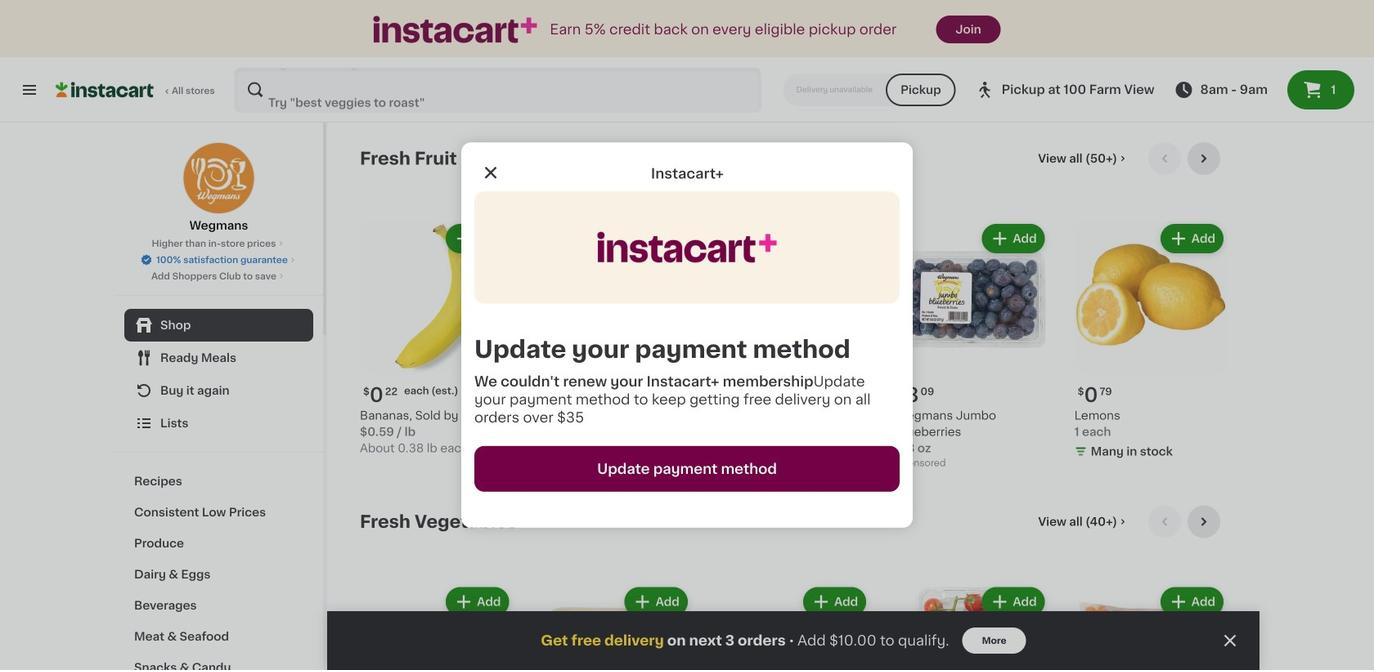 Task type: locate. For each thing, give the bounding box(es) containing it.
instacart logo image
[[56, 80, 154, 100]]

treatment tracker modal dialog
[[327, 612, 1260, 671]]

None search field
[[234, 67, 762, 113]]

main content
[[327, 123, 1260, 671]]

item carousel region
[[360, 142, 1227, 486], [360, 506, 1227, 671]]

1 vertical spatial item carousel region
[[360, 506, 1227, 671]]

service type group
[[783, 74, 956, 106]]

2 item carousel region from the top
[[360, 506, 1227, 671]]

0 vertical spatial item carousel region
[[360, 142, 1227, 486]]

$1.56 each (estimated) element
[[539, 380, 691, 408]]

instacart plus icon image
[[373, 16, 537, 43]]

dialog
[[461, 143, 913, 528]]

product group
[[360, 221, 512, 457], [539, 221, 691, 480], [896, 221, 1048, 472], [1075, 221, 1227, 463], [360, 584, 512, 671], [539, 584, 691, 671], [717, 584, 870, 671], [896, 584, 1048, 671], [1075, 584, 1227, 671]]



Task type: vqa. For each thing, say whether or not it's contained in the screenshot.
Instacart logo
yes



Task type: describe. For each thing, give the bounding box(es) containing it.
wegmans logo image
[[183, 142, 255, 214]]

1 item carousel region from the top
[[360, 142, 1227, 486]]

$0.22 each (estimated) element
[[360, 380, 512, 408]]



